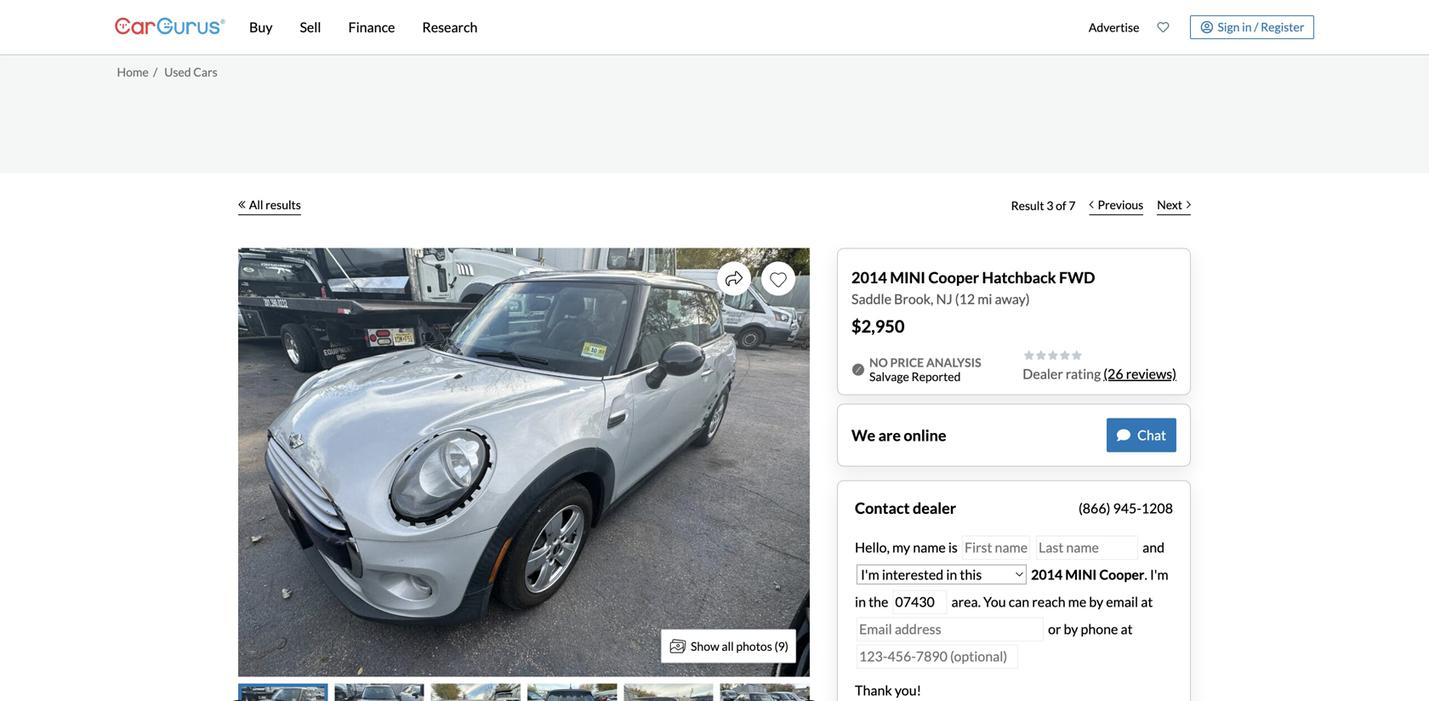 Task type: locate. For each thing, give the bounding box(es) containing it.
3
[[1047, 198, 1054, 213]]

brook,
[[894, 291, 934, 307]]

nj
[[937, 291, 953, 307]]

show all photos (9) link
[[661, 629, 797, 663]]

2014 up saddle at the top right of the page
[[852, 268, 887, 287]]

1 horizontal spatial at
[[1141, 594, 1153, 610]]

hello, my name is
[[855, 539, 961, 556]]

tab list
[[238, 684, 810, 701]]

1 vertical spatial at
[[1121, 621, 1133, 637]]

0 vertical spatial /
[[1255, 19, 1259, 34]]

1 vertical spatial in
[[855, 594, 866, 610]]

2014 up reach
[[1032, 566, 1063, 583]]

mini up brook,
[[890, 268, 926, 287]]

/ inside 'link'
[[1255, 19, 1259, 34]]

no
[[870, 355, 888, 370]]

1 horizontal spatial 2014
[[1032, 566, 1063, 583]]

price
[[891, 355, 924, 370]]

0 vertical spatial mini
[[890, 268, 926, 287]]

menu bar
[[226, 0, 1080, 54]]

you!
[[895, 682, 922, 699]]

0 horizontal spatial by
[[1064, 621, 1079, 637]]

1 horizontal spatial cooper
[[1100, 566, 1145, 583]]

hatchback
[[983, 268, 1057, 287]]

2014 inside 2014 mini cooper hatchback fwd saddle brook, nj (12 mi away)
[[852, 268, 887, 287]]

home / used cars
[[117, 64, 218, 79]]

0 vertical spatial by
[[1090, 594, 1104, 610]]

1 horizontal spatial in
[[1243, 19, 1252, 34]]

cargurus logo homepage link link
[[115, 3, 226, 51]]

0 vertical spatial 2014
[[852, 268, 887, 287]]

1 vertical spatial cooper
[[1100, 566, 1145, 583]]

cooper for 2014 mini cooper
[[1100, 566, 1145, 583]]

by right or
[[1064, 621, 1079, 637]]

(12
[[956, 291, 975, 307]]

in
[[1243, 19, 1252, 34], [855, 594, 866, 610]]

online
[[904, 426, 947, 445]]

at
[[1141, 594, 1153, 610], [1121, 621, 1133, 637]]

saved cars image
[[1158, 21, 1170, 33]]

0 horizontal spatial cooper
[[929, 268, 980, 287]]

home link
[[117, 64, 149, 79]]

0 vertical spatial cooper
[[929, 268, 980, 287]]

cooper up email in the bottom right of the page
[[1100, 566, 1145, 583]]

show
[[691, 639, 720, 654]]

photos
[[736, 639, 773, 654]]

mini for 2014 mini cooper
[[1066, 566, 1097, 583]]

2014 for 2014 mini cooper hatchback fwd saddle brook, nj (12 mi away)
[[852, 268, 887, 287]]

chevron double left image
[[238, 200, 246, 209]]

in left the
[[855, 594, 866, 610]]

menu containing sign in / register
[[1080, 3, 1315, 51]]

cooper
[[929, 268, 980, 287], [1100, 566, 1145, 583]]

me
[[1069, 594, 1087, 610]]

chevron right image
[[1187, 200, 1191, 209]]

show all photos (9)
[[691, 639, 789, 654]]

cooper inside 2014 mini cooper hatchback fwd saddle brook, nj (12 mi away)
[[929, 268, 980, 287]]

1 vertical spatial mini
[[1066, 566, 1097, 583]]

advertise link
[[1080, 3, 1149, 51]]

you
[[984, 594, 1006, 610]]

Phone (optional) telephone field
[[857, 645, 1019, 669]]

1 vertical spatial by
[[1064, 621, 1079, 637]]

reviews)
[[1127, 366, 1177, 382]]

/ left register
[[1255, 19, 1259, 34]]

menu
[[1080, 3, 1315, 51]]

thank
[[855, 682, 893, 699]]

1 horizontal spatial by
[[1090, 594, 1104, 610]]

is
[[949, 539, 958, 556]]

2014 mini cooper
[[1032, 566, 1145, 583]]

0 horizontal spatial /
[[153, 64, 158, 79]]

0 horizontal spatial 2014
[[852, 268, 887, 287]]

/ left the used
[[153, 64, 158, 79]]

by
[[1090, 594, 1104, 610], [1064, 621, 1079, 637]]

we are online
[[852, 426, 947, 445]]

1 horizontal spatial mini
[[1066, 566, 1097, 583]]

2014
[[852, 268, 887, 287], [1032, 566, 1063, 583]]

at right phone
[[1121, 621, 1133, 637]]

7
[[1069, 198, 1076, 213]]

buy
[[249, 19, 273, 35]]

sell
[[300, 19, 321, 35]]

can
[[1009, 594, 1030, 610]]

0 horizontal spatial in
[[855, 594, 866, 610]]

(26
[[1104, 366, 1124, 382]]

or by phone at
[[1049, 621, 1133, 637]]

0 horizontal spatial at
[[1121, 621, 1133, 637]]

dealer
[[913, 499, 957, 518]]

chevron left image
[[1090, 200, 1094, 209]]

advertise
[[1089, 20, 1140, 34]]

by right the me
[[1090, 594, 1104, 610]]

cooper up nj
[[929, 268, 980, 287]]

Zip code field
[[893, 590, 948, 614]]

1 horizontal spatial /
[[1255, 19, 1259, 34]]

1 vertical spatial /
[[153, 64, 158, 79]]

mini for 2014 mini cooper hatchback fwd saddle brook, nj (12 mi away)
[[890, 268, 926, 287]]

sign in / register link
[[1191, 15, 1315, 39]]

analysis
[[927, 355, 982, 370]]

rating
[[1066, 366, 1101, 382]]

mini up the me
[[1066, 566, 1097, 583]]

mini inside 2014 mini cooper hatchback fwd saddle brook, nj (12 mi away)
[[890, 268, 926, 287]]

area. you can reach me by email at
[[949, 594, 1153, 610]]

at right email in the bottom right of the page
[[1141, 594, 1153, 610]]

or
[[1049, 621, 1062, 637]]

salvage
[[870, 370, 910, 384]]

/
[[1255, 19, 1259, 34], [153, 64, 158, 79]]

thank you!
[[855, 682, 922, 699]]

in inside . i'm in the
[[855, 594, 866, 610]]

view vehicle photo 6 image
[[721, 684, 810, 701]]

mi
[[978, 291, 993, 307]]

no price analysis salvage reported
[[870, 355, 982, 384]]

in right "sign"
[[1243, 19, 1252, 34]]

0 vertical spatial in
[[1243, 19, 1252, 34]]

1208
[[1142, 500, 1174, 517]]

finance
[[349, 19, 395, 35]]

1 vertical spatial 2014
[[1032, 566, 1063, 583]]

area.
[[952, 594, 981, 610]]

mini
[[890, 268, 926, 287], [1066, 566, 1097, 583]]

all results link
[[238, 187, 301, 224]]

result
[[1012, 198, 1045, 213]]

945-
[[1114, 500, 1142, 517]]

and
[[1140, 539, 1165, 556]]

of
[[1056, 198, 1067, 213]]

0 horizontal spatial mini
[[890, 268, 926, 287]]



Task type: vqa. For each thing, say whether or not it's contained in the screenshot.
or
yes



Task type: describe. For each thing, give the bounding box(es) containing it.
previous
[[1098, 197, 1144, 212]]

next link
[[1151, 187, 1198, 224]]

register
[[1261, 19, 1305, 34]]

previous link
[[1083, 187, 1151, 224]]

results
[[266, 197, 301, 212]]

0 vertical spatial at
[[1141, 594, 1153, 610]]

sign in / register
[[1218, 19, 1305, 34]]

dealer rating (26 reviews)
[[1023, 366, 1177, 382]]

contact
[[855, 499, 910, 518]]

view vehicle photo 2 image
[[335, 684, 424, 701]]

sign in / register menu item
[[1179, 15, 1315, 39]]

saddle
[[852, 291, 892, 307]]

away)
[[995, 291, 1030, 307]]

view vehicle photo 4 image
[[528, 684, 617, 701]]

chat button
[[1107, 418, 1177, 452]]

cooper for 2014 mini cooper hatchback fwd saddle brook, nj (12 mi away)
[[929, 268, 980, 287]]

i'm
[[1151, 566, 1169, 583]]

name
[[913, 539, 946, 556]]

Email address email field
[[857, 617, 1044, 642]]

sell button
[[286, 0, 335, 54]]

hello,
[[855, 539, 890, 556]]

user icon image
[[1201, 21, 1214, 34]]

next
[[1158, 197, 1183, 212]]

view vehicle photo 5 image
[[624, 684, 714, 701]]

my
[[893, 539, 911, 556]]

Last name field
[[1037, 536, 1139, 560]]

cargurus logo homepage link image
[[115, 3, 226, 51]]

reported
[[912, 370, 961, 384]]

.
[[1145, 566, 1148, 583]]

we
[[852, 426, 876, 445]]

reach
[[1033, 594, 1066, 610]]

buy button
[[236, 0, 286, 54]]

(9)
[[775, 639, 789, 654]]

cars
[[193, 64, 218, 79]]

used
[[164, 64, 191, 79]]

result 3 of 7
[[1012, 198, 1076, 213]]

(26 reviews) button
[[1104, 364, 1177, 384]]

research
[[422, 19, 478, 35]]

home
[[117, 64, 149, 79]]

in inside 'link'
[[1243, 19, 1252, 34]]

phone
[[1081, 621, 1119, 637]]

chat
[[1138, 427, 1167, 443]]

2014 for 2014 mini cooper
[[1032, 566, 1063, 583]]

. i'm in the
[[855, 566, 1169, 610]]

(866) 945-1208
[[1079, 500, 1174, 517]]

view vehicle photo 3 image
[[431, 684, 521, 701]]

finance button
[[335, 0, 409, 54]]

share image
[[726, 270, 743, 287]]

are
[[879, 426, 901, 445]]

$2,950
[[852, 316, 905, 337]]

all
[[722, 639, 734, 654]]

vehicle full photo image
[[238, 248, 810, 677]]

contact dealer
[[855, 499, 957, 518]]

sign
[[1218, 19, 1240, 34]]

(866)
[[1079, 500, 1111, 517]]

comment image
[[1117, 428, 1131, 442]]

dealer
[[1023, 366, 1064, 382]]

research button
[[409, 0, 491, 54]]

all results
[[249, 197, 301, 212]]

email
[[1107, 594, 1139, 610]]

menu bar containing buy
[[226, 0, 1080, 54]]

First name field
[[962, 536, 1031, 560]]

fwd
[[1060, 268, 1096, 287]]

2014 mini cooper hatchback fwd saddle brook, nj (12 mi away)
[[852, 268, 1096, 307]]

the
[[869, 594, 889, 610]]

all
[[249, 197, 263, 212]]

view vehicle photo 1 image
[[238, 684, 328, 701]]



